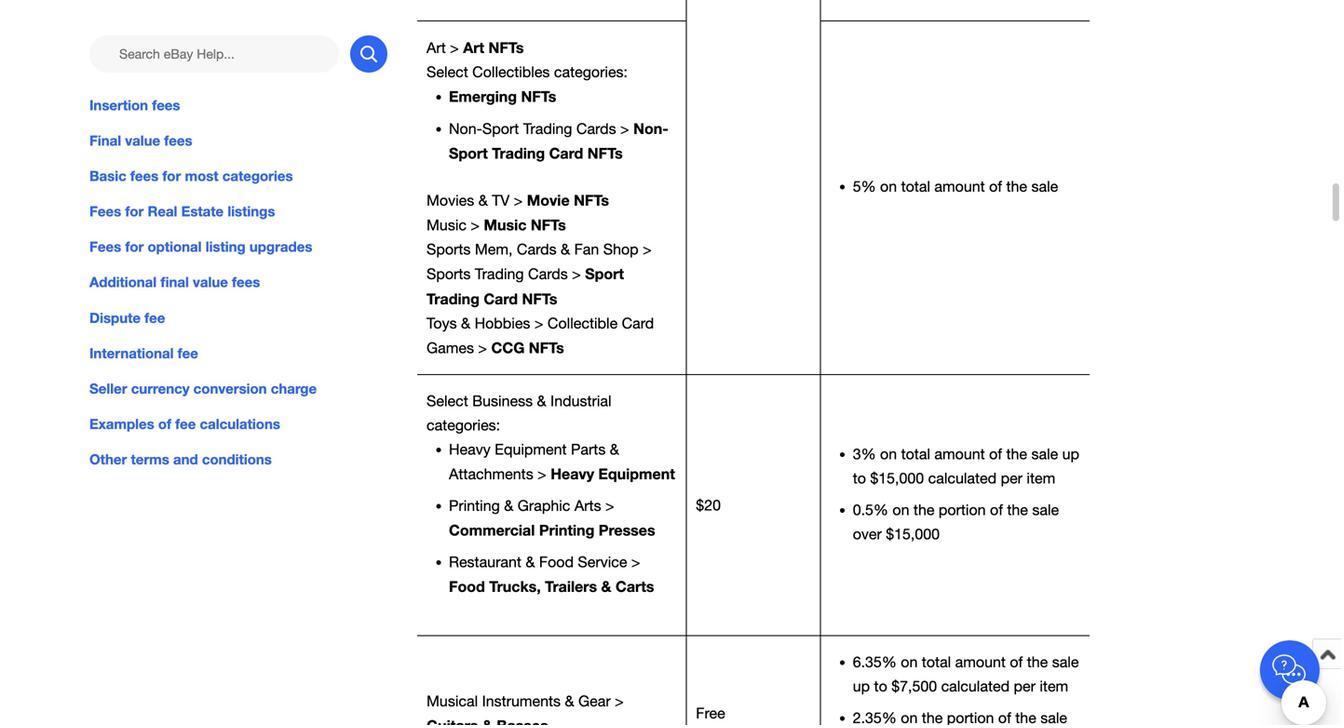 Task type: describe. For each thing, give the bounding box(es) containing it.
& down 'service'
[[601, 578, 612, 596]]

insertion fees
[[89, 97, 180, 114]]

fees up 'basic fees for most categories'
[[164, 132, 192, 149]]

currency
[[131, 380, 190, 397]]

select business & industrial categories:
[[427, 393, 612, 434]]

musical
[[427, 693, 478, 710]]

6.35% on total amount of the sale up to $7,500 calculated per item
[[853, 654, 1079, 696]]

musical instruments & gear >
[[427, 693, 624, 710]]

fees down fees for optional listing upgrades link
[[232, 274, 260, 291]]

gear
[[578, 693, 611, 710]]

sport trading card nfts
[[427, 265, 624, 308]]

& inside toys & hobbies > collectible card games >
[[461, 315, 471, 332]]

of for 5% on total amount of the sale
[[989, 178, 1002, 195]]

dispute fee link
[[89, 308, 388, 328]]

fees for optional listing upgrades link
[[89, 237, 388, 257]]

commercial
[[449, 522, 535, 540]]

up for 3% on total amount of the sale up to $15,000 calculated per item
[[1063, 446, 1080, 463]]

the for 5% on total amount of the sale
[[1007, 178, 1027, 195]]

seller currency conversion charge link
[[89, 379, 388, 399]]

2 sports from the top
[[427, 266, 471, 283]]

final value fees link
[[89, 130, 388, 151]]

2 vertical spatial cards
[[528, 266, 568, 283]]

heavy for heavy equipment
[[551, 465, 594, 483]]

trading down emerging nfts
[[523, 120, 572, 137]]

toys
[[427, 315, 457, 332]]

other terms and conditions
[[89, 451, 272, 468]]

select inside art > art nfts select collectibles categories:
[[427, 63, 468, 81]]

and
[[173, 451, 198, 468]]

> inside heavy equipment parts & attachments >
[[538, 466, 547, 483]]

additional
[[89, 274, 157, 291]]

equipment for heavy equipment
[[598, 465, 675, 483]]

fees up the final value fees
[[152, 97, 180, 114]]

examples
[[89, 416, 154, 433]]

sale for 5% on total amount of the sale
[[1032, 178, 1058, 195]]

additional final value fees link
[[89, 272, 388, 293]]

on for 6.35%
[[901, 654, 918, 671]]

calculated for $7,500
[[941, 678, 1010, 696]]

sport for non- sport trading card nfts
[[449, 144, 488, 162]]

1 vertical spatial cards
[[517, 241, 557, 258]]

nfts down movie
[[531, 216, 566, 234]]

& inside printing & graphic arts > commercial printing presses
[[504, 498, 514, 515]]

emerging nfts
[[449, 88, 556, 105]]

mem,
[[475, 241, 513, 258]]

& inside the 'select business & industrial categories:'
[[537, 393, 546, 410]]

trailers
[[545, 578, 597, 596]]

portion
[[939, 502, 986, 519]]

examples of fee calculations link
[[89, 414, 388, 435]]

ccg nfts
[[491, 339, 564, 357]]

6.35%
[[853, 654, 897, 671]]

art > art nfts select collectibles categories:
[[427, 39, 628, 81]]

& left gear in the bottom of the page
[[565, 693, 574, 710]]

5% on total amount of the sale
[[853, 178, 1058, 195]]

heavy equipment
[[551, 465, 675, 483]]

trading inside sport trading card nfts
[[427, 290, 480, 308]]

sport for non-sport trading cards >
[[482, 120, 519, 137]]

per for 6.35% on total amount of the sale up to $7,500 calculated per item
[[1014, 678, 1036, 696]]

basic
[[89, 168, 126, 185]]

1 sports from the top
[[427, 241, 471, 258]]

fees for fees for optional listing upgrades
[[89, 239, 121, 255]]

hobbies
[[475, 315, 530, 332]]

0 horizontal spatial food
[[449, 578, 485, 596]]

to for $7,500
[[874, 678, 888, 696]]

movies & tv > movie nfts music > music nfts
[[427, 191, 609, 234]]

0.5% on the portion of the sale over $15,000
[[853, 502, 1059, 543]]

printing & graphic arts > commercial printing presses
[[449, 498, 655, 540]]

insertion fees link
[[89, 95, 388, 116]]

2 vertical spatial fee
[[175, 416, 196, 433]]

graphic
[[518, 498, 570, 515]]

& up trucks,
[[526, 554, 535, 571]]

most
[[185, 168, 219, 185]]

collectibles
[[472, 63, 550, 81]]

$15,000 inside the 3% on total amount of the sale up to $15,000 calculated per item
[[870, 470, 924, 487]]

item for 6.35% on total amount of the sale up to $7,500 calculated per item
[[1040, 678, 1069, 696]]

1 art from the left
[[463, 39, 484, 56]]

tv
[[492, 192, 510, 209]]

total for 3%
[[901, 446, 931, 463]]

trucks,
[[489, 578, 541, 596]]

categories
[[222, 168, 293, 185]]

& inside heavy equipment parts & attachments >
[[610, 441, 619, 458]]

games
[[427, 340, 474, 357]]

service
[[578, 554, 627, 571]]

toys & hobbies > collectible card games >
[[427, 315, 654, 357]]

$20
[[696, 497, 721, 514]]

business
[[472, 393, 533, 410]]

nfts inside non- sport trading card nfts
[[588, 144, 623, 162]]

fees for fees for real estate listings
[[89, 203, 121, 220]]

of for 0.5% on the portion of the sale over $15,000
[[990, 502, 1003, 519]]

dispute
[[89, 310, 141, 326]]

dispute fee
[[89, 310, 165, 326]]

for for optional
[[125, 239, 144, 255]]

3% on total amount of the sale up to $15,000 calculated per item
[[853, 446, 1080, 487]]

non-sport trading cards >
[[449, 120, 634, 137]]

international
[[89, 345, 174, 362]]

sports mem, cards & fan shop > sports trading cards >
[[427, 241, 652, 283]]

non- sport trading card nfts
[[449, 120, 669, 162]]

emerging
[[449, 88, 517, 105]]

conditions
[[202, 451, 272, 468]]

industrial
[[551, 393, 612, 410]]

2 music from the left
[[427, 217, 467, 234]]

conversion
[[193, 380, 267, 397]]

the for 0.5% on the portion of the sale over $15,000
[[1007, 502, 1028, 519]]

total for 5%
[[901, 178, 931, 195]]

insertion
[[89, 97, 148, 114]]

collectible
[[548, 315, 618, 332]]

sale for 0.5% on the portion of the sale over $15,000
[[1032, 502, 1059, 519]]

amount for 3%
[[935, 446, 985, 463]]

total for 6.35%
[[922, 654, 951, 671]]

amount for 6.35%
[[955, 654, 1006, 671]]

restaurant
[[449, 554, 522, 571]]

$15,000 inside 0.5% on the portion of the sale over $15,000
[[886, 526, 940, 543]]

on for 5%
[[880, 178, 897, 195]]

up for 6.35% on total amount of the sale up to $7,500 calculated per item
[[853, 678, 870, 696]]

equipment for heavy equipment parts & attachments >
[[495, 441, 567, 458]]

listing
[[206, 239, 246, 255]]

real
[[148, 203, 177, 220]]



Task type: locate. For each thing, give the bounding box(es) containing it.
sale inside the 3% on total amount of the sale up to $15,000 calculated per item
[[1032, 446, 1058, 463]]

1 vertical spatial $15,000
[[886, 526, 940, 543]]

amount for 5%
[[935, 178, 985, 195]]

0 vertical spatial value
[[125, 132, 160, 149]]

1 horizontal spatial music
[[484, 216, 527, 234]]

trading inside non- sport trading card nfts
[[492, 144, 545, 162]]

to inside 6.35% on total amount of the sale up to $7,500 calculated per item
[[874, 678, 888, 696]]

fees down the basic on the left top of page
[[89, 203, 121, 220]]

additional final value fees
[[89, 274, 260, 291]]

sport down emerging nfts
[[482, 120, 519, 137]]

1 vertical spatial sport
[[449, 144, 488, 162]]

select inside the 'select business & industrial categories:'
[[427, 393, 468, 410]]

food down the restaurant
[[449, 578, 485, 596]]

on inside 0.5% on the portion of the sale over $15,000
[[893, 502, 910, 519]]

sale inside 0.5% on the portion of the sale over $15,000
[[1032, 502, 1059, 519]]

1 vertical spatial per
[[1014, 678, 1036, 696]]

$15,000
[[870, 470, 924, 487], [886, 526, 940, 543]]

sport
[[482, 120, 519, 137], [449, 144, 488, 162], [585, 265, 624, 283]]

2 vertical spatial for
[[125, 239, 144, 255]]

0 horizontal spatial equipment
[[495, 441, 567, 458]]

parts
[[571, 441, 606, 458]]

international fee link
[[89, 343, 388, 364]]

fee up and
[[175, 416, 196, 433]]

fan
[[574, 241, 599, 258]]

1 horizontal spatial art
[[463, 39, 484, 56]]

> inside restaurant & food service > food trucks, trailers & carts
[[631, 554, 640, 571]]

0 vertical spatial sports
[[427, 241, 471, 258]]

final
[[89, 132, 121, 149]]

fee up seller currency conversion charge
[[178, 345, 198, 362]]

0 vertical spatial total
[[901, 178, 931, 195]]

fee for international fee
[[178, 345, 198, 362]]

non- for non-sport trading cards >
[[449, 120, 482, 137]]

final value fees
[[89, 132, 192, 149]]

sport inside sport trading card nfts
[[585, 265, 624, 283]]

1 select from the top
[[427, 63, 468, 81]]

0 vertical spatial $15,000
[[870, 470, 924, 487]]

1 horizontal spatial up
[[1063, 446, 1080, 463]]

value down insertion fees
[[125, 132, 160, 149]]

on up $7,500
[[901, 654, 918, 671]]

seller currency conversion charge
[[89, 380, 317, 397]]

on right the 3%
[[880, 446, 897, 463]]

non-
[[634, 120, 669, 137], [449, 120, 482, 137]]

fees up additional at top
[[89, 239, 121, 255]]

categories: down business
[[427, 417, 500, 434]]

1 vertical spatial fee
[[178, 345, 198, 362]]

examples of fee calculations
[[89, 416, 280, 433]]

0 vertical spatial printing
[[449, 498, 500, 515]]

0 horizontal spatial non-
[[449, 120, 482, 137]]

of
[[989, 178, 1002, 195], [158, 416, 171, 433], [989, 446, 1002, 463], [990, 502, 1003, 519], [1010, 654, 1023, 671]]

1 vertical spatial card
[[484, 290, 518, 308]]

of inside the 3% on total amount of the sale up to $15,000 calculated per item
[[989, 446, 1002, 463]]

1 music from the left
[[484, 216, 527, 234]]

2 horizontal spatial card
[[622, 315, 654, 332]]

ccg
[[491, 339, 525, 357]]

0 horizontal spatial to
[[853, 470, 866, 487]]

on for 0.5%
[[893, 502, 910, 519]]

printing down arts
[[539, 522, 595, 540]]

nfts down non-sport trading cards >
[[588, 144, 623, 162]]

for up additional at top
[[125, 239, 144, 255]]

1 vertical spatial select
[[427, 393, 468, 410]]

1 vertical spatial item
[[1040, 678, 1069, 696]]

to
[[853, 470, 866, 487], [874, 678, 888, 696]]

to down 6.35%
[[874, 678, 888, 696]]

sale for 6.35% on total amount of the sale up to $7,500 calculated per item
[[1052, 654, 1079, 671]]

sport up 'movies'
[[449, 144, 488, 162]]

of inside 0.5% on the portion of the sale over $15,000
[[990, 502, 1003, 519]]

total right 5%
[[901, 178, 931, 195]]

on inside the 3% on total amount of the sale up to $15,000 calculated per item
[[880, 446, 897, 463]]

fees
[[152, 97, 180, 114], [164, 132, 192, 149], [130, 168, 158, 185], [232, 274, 260, 291]]

card right collectible
[[622, 315, 654, 332]]

1 vertical spatial heavy
[[551, 465, 594, 483]]

0 vertical spatial calculated
[[928, 470, 997, 487]]

1 horizontal spatial card
[[549, 144, 583, 162]]

0 horizontal spatial art
[[427, 39, 446, 56]]

1 horizontal spatial printing
[[539, 522, 595, 540]]

non- inside non- sport trading card nfts
[[634, 120, 669, 137]]

calculated inside the 3% on total amount of the sale up to $15,000 calculated per item
[[928, 470, 997, 487]]

total inside the 3% on total amount of the sale up to $15,000 calculated per item
[[901, 446, 931, 463]]

nfts inside art > art nfts select collectibles categories:
[[489, 39, 524, 56]]

categories: up non-sport trading cards >
[[554, 63, 628, 81]]

movie
[[527, 191, 570, 209]]

0 vertical spatial item
[[1027, 470, 1056, 487]]

& right business
[[537, 393, 546, 410]]

sports left the mem, at the top of page
[[427, 241, 471, 258]]

$7,500
[[892, 678, 937, 696]]

total inside 6.35% on total amount of the sale up to $7,500 calculated per item
[[922, 654, 951, 671]]

card down non-sport trading cards >
[[549, 144, 583, 162]]

0 vertical spatial fees
[[89, 203, 121, 220]]

other
[[89, 451, 127, 468]]

card inside non- sport trading card nfts
[[549, 144, 583, 162]]

2 art from the left
[[427, 39, 446, 56]]

the for 3% on total amount of the sale up to $15,000 calculated per item
[[1007, 446, 1027, 463]]

non- for non- sport trading card nfts
[[634, 120, 669, 137]]

1 horizontal spatial equipment
[[598, 465, 675, 483]]

categories:
[[554, 63, 628, 81], [427, 417, 500, 434]]

0 vertical spatial heavy
[[449, 441, 491, 458]]

amount
[[935, 178, 985, 195], [935, 446, 985, 463], [955, 654, 1006, 671]]

0 vertical spatial sport
[[482, 120, 519, 137]]

0 horizontal spatial categories:
[[427, 417, 500, 434]]

music down 'movies'
[[427, 217, 467, 234]]

0 horizontal spatial music
[[427, 217, 467, 234]]

0 horizontal spatial up
[[853, 678, 870, 696]]

0 vertical spatial amount
[[935, 178, 985, 195]]

equipment down the 'select business & industrial categories:'
[[495, 441, 567, 458]]

categories: inside the 'select business & industrial categories:'
[[427, 417, 500, 434]]

on
[[880, 178, 897, 195], [880, 446, 897, 463], [893, 502, 910, 519], [901, 654, 918, 671]]

total up $7,500
[[922, 654, 951, 671]]

1 vertical spatial food
[[449, 578, 485, 596]]

over
[[853, 526, 882, 543]]

1 vertical spatial categories:
[[427, 417, 500, 434]]

1 vertical spatial fees
[[89, 239, 121, 255]]

per inside 6.35% on total amount of the sale up to $7,500 calculated per item
[[1014, 678, 1036, 696]]

heavy equipment parts & attachments >
[[449, 441, 619, 483]]

& left fan
[[561, 241, 570, 258]]

music
[[484, 216, 527, 234], [427, 217, 467, 234]]

heavy inside heavy equipment parts & attachments >
[[449, 441, 491, 458]]

$15,000 down the 3%
[[870, 470, 924, 487]]

1 horizontal spatial categories:
[[554, 63, 628, 81]]

fees down the final value fees
[[130, 168, 158, 185]]

of for 3% on total amount of the sale up to $15,000 calculated per item
[[989, 446, 1002, 463]]

of for 6.35% on total amount of the sale up to $7,500 calculated per item
[[1010, 654, 1023, 671]]

2 vertical spatial amount
[[955, 654, 1006, 671]]

printing up commercial
[[449, 498, 500, 515]]

on right 5%
[[880, 178, 897, 195]]

0 horizontal spatial card
[[484, 290, 518, 308]]

card
[[549, 144, 583, 162], [484, 290, 518, 308], [622, 315, 654, 332]]

nfts inside sport trading card nfts
[[522, 290, 557, 308]]

equipment inside heavy equipment parts & attachments >
[[495, 441, 567, 458]]

fees for optional listing upgrades
[[89, 239, 312, 255]]

calculated up portion
[[928, 470, 997, 487]]

calculated right $7,500
[[941, 678, 1010, 696]]

instruments
[[482, 693, 561, 710]]

presses
[[599, 522, 655, 540]]

sale for 3% on total amount of the sale up to $15,000 calculated per item
[[1032, 446, 1058, 463]]

sport inside non- sport trading card nfts
[[449, 144, 488, 162]]

to inside the 3% on total amount of the sale up to $15,000 calculated per item
[[853, 470, 866, 487]]

terms
[[131, 451, 169, 468]]

1 horizontal spatial non-
[[634, 120, 669, 137]]

0.5%
[[853, 502, 889, 519]]

heavy
[[449, 441, 491, 458], [551, 465, 594, 483]]

per for 3% on total amount of the sale up to $15,000 calculated per item
[[1001, 470, 1023, 487]]

listings
[[228, 203, 275, 220]]

charge
[[271, 380, 317, 397]]

nfts right movie
[[574, 191, 609, 209]]

fees for real estate listings
[[89, 203, 275, 220]]

nfts up non-sport trading cards >
[[521, 88, 556, 105]]

on inside 6.35% on total amount of the sale up to $7,500 calculated per item
[[901, 654, 918, 671]]

nfts up toys & hobbies > collectible card games >
[[522, 290, 557, 308]]

basic fees for most categories
[[89, 168, 293, 185]]

calculated
[[928, 470, 997, 487], [941, 678, 1010, 696]]

heavy for heavy equipment parts & attachments >
[[449, 441, 491, 458]]

1 vertical spatial value
[[193, 274, 228, 291]]

1 vertical spatial total
[[901, 446, 931, 463]]

0 vertical spatial food
[[539, 554, 574, 571]]

fee up international fee
[[145, 310, 165, 326]]

& up heavy equipment
[[610, 441, 619, 458]]

1 vertical spatial for
[[125, 203, 144, 220]]

sale
[[1032, 178, 1058, 195], [1032, 446, 1058, 463], [1032, 502, 1059, 519], [1052, 654, 1079, 671]]

0 horizontal spatial value
[[125, 132, 160, 149]]

on right 0.5%
[[893, 502, 910, 519]]

trading up toys in the top of the page
[[427, 290, 480, 308]]

card up hobbies
[[484, 290, 518, 308]]

amount inside 6.35% on total amount of the sale up to $7,500 calculated per item
[[955, 654, 1006, 671]]

1 horizontal spatial heavy
[[551, 465, 594, 483]]

item
[[1027, 470, 1056, 487], [1040, 678, 1069, 696]]

3%
[[853, 446, 876, 463]]

0 vertical spatial to
[[853, 470, 866, 487]]

2 fees from the top
[[89, 239, 121, 255]]

item inside 6.35% on total amount of the sale up to $7,500 calculated per item
[[1040, 678, 1069, 696]]

& left tv at the left top of page
[[479, 192, 488, 209]]

0 vertical spatial card
[[549, 144, 583, 162]]

2 vertical spatial sport
[[585, 265, 624, 283]]

total right the 3%
[[901, 446, 931, 463]]

international fee
[[89, 345, 198, 362]]

amount inside the 3% on total amount of the sale up to $15,000 calculated per item
[[935, 446, 985, 463]]

nfts right the ccg
[[529, 339, 564, 357]]

categories: inside art > art nfts select collectibles categories:
[[554, 63, 628, 81]]

restaurant & food service > food trucks, trailers & carts
[[449, 554, 654, 596]]

sale inside 6.35% on total amount of the sale up to $7,500 calculated per item
[[1052, 654, 1079, 671]]

up inside 6.35% on total amount of the sale up to $7,500 calculated per item
[[853, 678, 870, 696]]

1 vertical spatial to
[[874, 678, 888, 696]]

equipment down 'parts'
[[598, 465, 675, 483]]

seller
[[89, 380, 127, 397]]

nfts up collectibles
[[489, 39, 524, 56]]

0 vertical spatial up
[[1063, 446, 1080, 463]]

calculations
[[200, 416, 280, 433]]

2 vertical spatial total
[[922, 654, 951, 671]]

total
[[901, 178, 931, 195], [901, 446, 931, 463], [922, 654, 951, 671]]

0 horizontal spatial printing
[[449, 498, 500, 515]]

1 vertical spatial sports
[[427, 266, 471, 283]]

trading
[[523, 120, 572, 137], [492, 144, 545, 162], [475, 266, 524, 283], [427, 290, 480, 308]]

music down tv at the left top of page
[[484, 216, 527, 234]]

0 vertical spatial per
[[1001, 470, 1023, 487]]

& inside movies & tv > movie nfts music > music nfts
[[479, 192, 488, 209]]

$15,000 right over
[[886, 526, 940, 543]]

per inside the 3% on total amount of the sale up to $15,000 calculated per item
[[1001, 470, 1023, 487]]

0 vertical spatial fee
[[145, 310, 165, 326]]

movies
[[427, 192, 474, 209]]

1 vertical spatial equipment
[[598, 465, 675, 483]]

fee for dispute fee
[[145, 310, 165, 326]]

for
[[162, 168, 181, 185], [125, 203, 144, 220], [125, 239, 144, 255]]

nfts
[[489, 39, 524, 56], [521, 88, 556, 105], [588, 144, 623, 162], [574, 191, 609, 209], [531, 216, 566, 234], [522, 290, 557, 308], [529, 339, 564, 357]]

0 vertical spatial select
[[427, 63, 468, 81]]

fees for real estate listings link
[[89, 201, 388, 222]]

1 vertical spatial amount
[[935, 446, 985, 463]]

1 vertical spatial calculated
[[941, 678, 1010, 696]]

1 vertical spatial up
[[853, 678, 870, 696]]

select
[[427, 63, 468, 81], [427, 393, 468, 410]]

1 vertical spatial printing
[[539, 522, 595, 540]]

basic fees for most categories link
[[89, 166, 388, 186]]

upgrades
[[250, 239, 312, 255]]

for left "real"
[[125, 203, 144, 220]]

5%
[[853, 178, 876, 195]]

1 horizontal spatial to
[[874, 678, 888, 696]]

to for $15,000
[[853, 470, 866, 487]]

shop
[[603, 241, 639, 258]]

the for 6.35% on total amount of the sale up to $7,500 calculated per item
[[1027, 654, 1048, 671]]

estate
[[181, 203, 224, 220]]

2 select from the top
[[427, 393, 468, 410]]

card inside toys & hobbies > collectible card games >
[[622, 315, 654, 332]]

to down the 3%
[[853, 470, 866, 487]]

1 horizontal spatial food
[[539, 554, 574, 571]]

& inside sports mem, cards & fan shop > sports trading cards >
[[561, 241, 570, 258]]

> inside printing & graphic arts > commercial printing presses
[[606, 498, 614, 515]]

> inside art > art nfts select collectibles categories:
[[450, 39, 459, 56]]

heavy up "attachments"
[[449, 441, 491, 458]]

the inside 6.35% on total amount of the sale up to $7,500 calculated per item
[[1027, 654, 1048, 671]]

of inside 6.35% on total amount of the sale up to $7,500 calculated per item
[[1010, 654, 1023, 671]]

1 horizontal spatial value
[[193, 274, 228, 291]]

carts
[[616, 578, 654, 596]]

for for real
[[125, 203, 144, 220]]

sports up toys in the top of the page
[[427, 266, 471, 283]]

food up trailers
[[539, 554, 574, 571]]

&
[[479, 192, 488, 209], [561, 241, 570, 258], [461, 315, 471, 332], [537, 393, 546, 410], [610, 441, 619, 458], [504, 498, 514, 515], [526, 554, 535, 571], [601, 578, 612, 596], [565, 693, 574, 710]]

on for 3%
[[880, 446, 897, 463]]

trading down non-sport trading cards >
[[492, 144, 545, 162]]

0 vertical spatial cards
[[577, 120, 616, 137]]

& up commercial
[[504, 498, 514, 515]]

the inside the 3% on total amount of the sale up to $15,000 calculated per item
[[1007, 446, 1027, 463]]

item for 3% on total amount of the sale up to $15,000 calculated per item
[[1027, 470, 1056, 487]]

0 horizontal spatial heavy
[[449, 441, 491, 458]]

0 vertical spatial for
[[162, 168, 181, 185]]

final
[[161, 274, 189, 291]]

& right toys in the top of the page
[[461, 315, 471, 332]]

food
[[539, 554, 574, 571], [449, 578, 485, 596]]

select down games
[[427, 393, 468, 410]]

up inside the 3% on total amount of the sale up to $15,000 calculated per item
[[1063, 446, 1080, 463]]

card inside sport trading card nfts
[[484, 290, 518, 308]]

trading down the mem, at the top of page
[[475, 266, 524, 283]]

free
[[696, 705, 725, 723]]

item inside the 3% on total amount of the sale up to $15,000 calculated per item
[[1027, 470, 1056, 487]]

0 vertical spatial equipment
[[495, 441, 567, 458]]

trading inside sports mem, cards & fan shop > sports trading cards >
[[475, 266, 524, 283]]

for left most
[[162, 168, 181, 185]]

Search eBay Help... text field
[[89, 35, 339, 73]]

1 fees from the top
[[89, 203, 121, 220]]

equipment
[[495, 441, 567, 458], [598, 465, 675, 483]]

optional
[[148, 239, 202, 255]]

other terms and conditions link
[[89, 449, 388, 470]]

0 vertical spatial categories:
[[554, 63, 628, 81]]

2 vertical spatial card
[[622, 315, 654, 332]]

value right final
[[193, 274, 228, 291]]

calculated inside 6.35% on total amount of the sale up to $7,500 calculated per item
[[941, 678, 1010, 696]]

up
[[1063, 446, 1080, 463], [853, 678, 870, 696]]

select up emerging
[[427, 63, 468, 81]]

calculated for $15,000
[[928, 470, 997, 487]]

heavy down 'parts'
[[551, 465, 594, 483]]

sports
[[427, 241, 471, 258], [427, 266, 471, 283]]

sport down shop
[[585, 265, 624, 283]]



Task type: vqa. For each thing, say whether or not it's contained in the screenshot.
the left New text field
no



